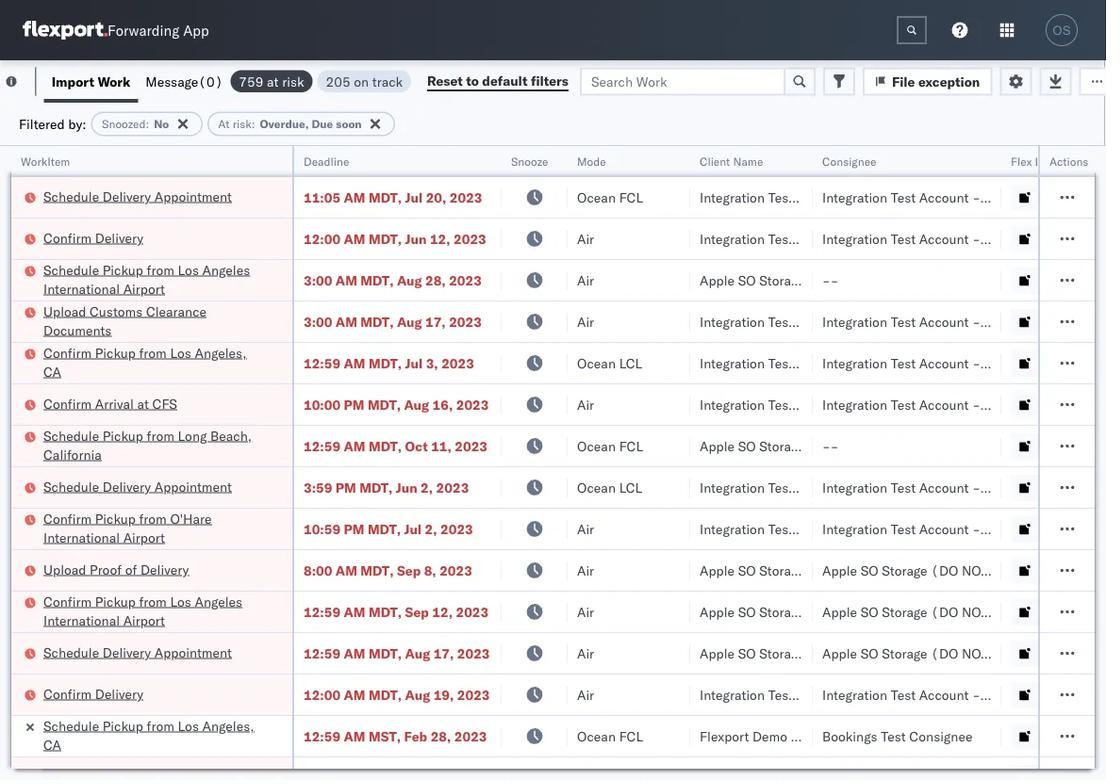 Task type: locate. For each thing, give the bounding box(es) containing it.
account for 3:00 am mdt, aug 17, 2023
[[919, 314, 969, 330]]

4 integration test account - swarovski from the top
[[822, 397, 1044, 413]]

flex- for 12:59 am mdt, aug 17, 2023
[[1041, 645, 1082, 662]]

am right the 8:00
[[336, 563, 357, 579]]

am up 12:59 am mst, feb 28, 2023
[[344, 687, 365, 703]]

actions
[[1050, 154, 1089, 168]]

1 vertical spatial 217
[[1082, 438, 1106, 455]]

resize handle column header for mode
[[668, 146, 690, 781]]

0 horizontal spatial at
[[137, 396, 149, 412]]

upload inside upload customs clearance documents
[[43, 303, 86, 320]]

1 horizontal spatial at
[[267, 73, 279, 90]]

am up 3:59 pm mdt, jun 2, 2023
[[344, 438, 365, 455]]

aug for 3:00 am mdt, aug 17, 2023
[[397, 314, 422, 330]]

1 vertical spatial jun
[[396, 480, 417, 496]]

am down the 12:59 am mdt, sep 12, 2023
[[344, 645, 365, 662]]

upload for upload proof of delivery
[[43, 562, 86, 578]]

234 for 8:00 am mdt, sep 8, 2023
[[1082, 563, 1106, 579]]

overdue,
[[260, 117, 309, 131]]

confirm delivery up schedule pickup from los angeles, ca
[[43, 686, 143, 703]]

2 lcl from the top
[[619, 480, 642, 496]]

am right 11:05 on the left
[[344, 189, 365, 206]]

217
[[1082, 231, 1106, 247], [1082, 438, 1106, 455]]

confirm pickup from los angeles international airport link
[[43, 593, 268, 630]]

swarovski down "flex-232"
[[984, 314, 1044, 330]]

2 integration test account - swarovski from the top
[[822, 231, 1044, 247]]

2 ag from the left
[[1007, 355, 1025, 372]]

mdt, for 12:00 am mdt, jun 12, 2023
[[369, 231, 402, 247]]

226
[[1082, 189, 1106, 206]]

3 flex-231 from the top
[[1041, 645, 1106, 662]]

2023 down 12:00 am mdt, jun 12, 2023
[[449, 272, 482, 289]]

los inside schedule pickup from los angeles international airport
[[178, 262, 199, 278]]

flex id button
[[1001, 150, 1106, 169]]

1 vertical spatial confirm delivery link
[[43, 685, 143, 704]]

due
[[312, 117, 333, 131]]

los
[[178, 262, 199, 278], [170, 345, 191, 361], [170, 594, 191, 610], [178, 718, 199, 735]]

appointment down workitem button
[[154, 188, 232, 205]]

flex-217 up "flex-232"
[[1041, 231, 1106, 247]]

schedule inside schedule pickup from los angeles, ca
[[43, 718, 99, 735]]

lcl
[[619, 355, 642, 372], [619, 480, 642, 496]]

swarovski down the flex-238
[[984, 397, 1044, 413]]

0 vertical spatial 2,
[[421, 480, 433, 496]]

1 vertical spatial schedule delivery appointment button
[[43, 478, 232, 498]]

jul for 2,
[[404, 521, 422, 538]]

confirm inside the confirm pickup from o'hare international airport
[[43, 511, 92, 527]]

1 vertical spatial lcl
[[619, 480, 642, 496]]

resize handle column header for deadline
[[479, 146, 502, 781]]

flex-231 for 3:00 am mdt, aug 17, 2023
[[1041, 314, 1106, 330]]

mdt, for 12:59 am mdt, jul 3, 2023
[[369, 355, 402, 372]]

confirm inside confirm pickup from los angeles, ca
[[43, 345, 92, 361]]

2, up 8,
[[425, 521, 437, 538]]

schedule delivery appointment button for 11:05 am mdt, jul 20, 2023
[[43, 187, 232, 208]]

angeles for confirm pickup from los angeles international airport
[[195, 594, 242, 610]]

client name button
[[690, 150, 794, 169]]

schedule delivery appointment button down workitem button
[[43, 187, 232, 208]]

file exception button
[[863, 67, 992, 96], [863, 67, 992, 96]]

deadline button
[[294, 150, 483, 169]]

2 vertical spatial appointment
[[154, 645, 232, 661]]

forwarding app
[[108, 21, 209, 39]]

2 vertical spatial ocean fcl
[[577, 728, 643, 745]]

0 vertical spatial flex-217
[[1041, 231, 1106, 247]]

2 schedule delivery appointment link from the top
[[43, 478, 232, 496]]

1 confirm delivery button from the top
[[43, 229, 143, 249]]

2 217 from the top
[[1082, 438, 1106, 455]]

2, down 'oct'
[[421, 480, 433, 496]]

integration for 12:59 am mdt, jul 3, 2023
[[822, 355, 887, 372]]

flex-222
[[1041, 521, 1106, 538]]

schedule delivery appointment for 11:05 am mdt, jul 20, 2023
[[43, 188, 232, 205]]

lcl for 12:59 am mdt, jul 3, 2023
[[619, 355, 642, 372]]

angeles inside the confirm pickup from los angeles international airport
[[195, 594, 242, 610]]

12:00 for 12:00 am mdt, jun 12, 2023
[[304, 231, 340, 247]]

sep for 12,
[[405, 604, 429, 621]]

resize handle column header
[[270, 146, 292, 781], [479, 146, 502, 781], [545, 146, 568, 781], [668, 146, 690, 781], [790, 146, 813, 781], [979, 146, 1001, 781], [1072, 146, 1095, 781]]

swarovski down flex
[[984, 189, 1044, 206]]

flex- for 3:59 pm mdt, jun 2, 2023
[[1041, 480, 1082, 496]]

documents
[[43, 322, 112, 339]]

0 vertical spatial schedule delivery appointment link
[[43, 187, 232, 206]]

at inside button
[[137, 396, 149, 412]]

-- for flex-232
[[822, 272, 839, 289]]

flex-231 down "flex-232"
[[1041, 314, 1106, 330]]

angeles, inside confirm pickup from los angeles, ca
[[195, 345, 247, 361]]

pickup inside confirm pickup from los angeles, ca
[[95, 345, 136, 361]]

0 vertical spatial fcl
[[619, 189, 643, 206]]

0 horizontal spatial :
[[146, 117, 149, 131]]

snoozed
[[102, 117, 146, 131]]

pickup inside schedule pickup from los angeles, ca
[[103, 718, 143, 735]]

1 vertical spatial pm
[[336, 480, 356, 496]]

proof
[[90, 562, 122, 578]]

6 confirm from the top
[[43, 686, 92, 703]]

1 3:00 from the top
[[304, 272, 332, 289]]

sep down 8,
[[405, 604, 429, 621]]

aug left 16,
[[404, 397, 429, 413]]

flex-238
[[1041, 355, 1106, 372]]

5 12:59 from the top
[[304, 728, 340, 745]]

4 swarovski from the top
[[984, 397, 1044, 413]]

17, up '19,'
[[433, 645, 454, 662]]

4 air from the top
[[577, 397, 594, 413]]

5 confirm from the top
[[43, 594, 92, 610]]

from
[[147, 262, 174, 278], [139, 345, 167, 361], [147, 428, 174, 444], [139, 511, 167, 527], [139, 594, 167, 610], [147, 718, 174, 735]]

2 fcl from the top
[[619, 438, 643, 455]]

pickup inside the confirm pickup from o'hare international airport
[[95, 511, 136, 527]]

flex-217 for --
[[1041, 438, 1106, 455]]

confirm delivery button up schedule pickup from los angeles international airport
[[43, 229, 143, 249]]

1 vertical spatial 2,
[[425, 521, 437, 538]]

2023 right 16,
[[456, 397, 489, 413]]

airport inside the confirm pickup from o'hare international airport
[[123, 530, 165, 546]]

1 vertical spatial upload
[[43, 562, 86, 578]]

mdt, down 3:00 am mdt, aug 17, 2023
[[369, 355, 402, 372]]

international for schedule
[[43, 281, 120, 297]]

at risk : overdue, due soon
[[218, 117, 362, 131]]

ocean lcl
[[577, 355, 642, 372], [577, 480, 642, 496]]

schedule inside schedule pickup from los angeles international airport
[[43, 262, 99, 278]]

confirm delivery link up schedule pickup from los angeles international airport
[[43, 229, 143, 248]]

2 swarovski from the top
[[984, 231, 1044, 247]]

2023 for 3:59 pm mdt, jun 2, 2023
[[436, 480, 469, 496]]

mdt, down 12:59 am mdt, jul 3, 2023
[[368, 397, 401, 413]]

2023 right 3,
[[441, 355, 474, 372]]

jul left 3,
[[405, 355, 423, 372]]

2023 down 3:00 am mdt, aug 28, 2023
[[449, 314, 482, 330]]

19,
[[433, 687, 454, 703]]

1 horizontal spatial on
[[984, 355, 1004, 372]]

airport
[[123, 281, 165, 297], [123, 530, 165, 546], [123, 612, 165, 629]]

airport down of
[[123, 612, 165, 629]]

am up 3:00 am mdt, aug 17, 2023
[[336, 272, 357, 289]]

0 vertical spatial 12:00
[[304, 231, 340, 247]]

confirm pickup from o'hare international airport
[[43, 511, 212, 546]]

2 flex-231 from the top
[[1041, 397, 1106, 413]]

flex-231
[[1041, 314, 1106, 330], [1041, 397, 1106, 413], [1041, 645, 1106, 662], [1041, 687, 1106, 703]]

mdt, up 3:00 am mdt, aug 17, 2023
[[361, 272, 394, 289]]

ca for schedule pickup from los angeles, ca
[[43, 737, 61, 753]]

am for 12:00 am mdt, aug 19, 2023
[[344, 687, 365, 703]]

28, down 12:00 am mdt, jun 12, 2023
[[425, 272, 446, 289]]

1 upload from the top
[[43, 303, 86, 320]]

9 flex- from the top
[[1041, 521, 1082, 538]]

3 fcl from the top
[[619, 728, 643, 745]]

appointment down confirm pickup from los angeles international airport button
[[154, 645, 232, 661]]

flex-234 for 8:00 am mdt, sep 8, 2023
[[1041, 563, 1106, 579]]

0 vertical spatial 17,
[[425, 314, 446, 330]]

0 vertical spatial 12,
[[430, 231, 450, 247]]

swarovski up "flex-232"
[[984, 231, 1044, 247]]

mdt, up 3:00 am mdt, aug 28, 2023
[[369, 231, 402, 247]]

1 schedule delivery appointment link from the top
[[43, 187, 232, 206]]

app
[[183, 21, 209, 39]]

pickup inside schedule pickup from los angeles international airport
[[103, 262, 143, 278]]

1 vertical spatial confirm delivery button
[[43, 685, 143, 706]]

2 vertical spatial jul
[[404, 521, 422, 538]]

aug up 12:00 am mdt, aug 19, 2023
[[405, 645, 430, 662]]

1 flex-231 from the top
[[1041, 314, 1106, 330]]

at
[[267, 73, 279, 90], [137, 396, 149, 412]]

from inside confirm pickup from los angeles, ca
[[139, 345, 167, 361]]

angeles up clearance
[[202, 262, 250, 278]]

1 vertical spatial jul
[[405, 355, 423, 372]]

1 vertical spatial flex-217
[[1041, 438, 1106, 455]]

3 air from the top
[[577, 314, 594, 330]]

0 vertical spatial risk
[[282, 73, 304, 90]]

lcl for 3:59 pm mdt, jun 2, 2023
[[619, 480, 642, 496]]

2 vertical spatial schedule delivery appointment
[[43, 645, 232, 661]]

0 vertical spatial angeles
[[202, 262, 250, 278]]

12:00 up 12:59 am mst, feb 28, 2023
[[304, 687, 340, 703]]

None text field
[[897, 16, 927, 44]]

0 vertical spatial jun
[[405, 231, 427, 247]]

2 -- from the top
[[822, 438, 839, 455]]

international inside schedule pickup from los angeles international airport
[[43, 281, 120, 297]]

1 vertical spatial airport
[[123, 530, 165, 546]]

0 horizontal spatial on
[[861, 355, 881, 372]]

12:59 for 12:59 am mdt, oct 11, 2023
[[304, 438, 340, 455]]

2 airport from the top
[[123, 530, 165, 546]]

schedule delivery appointment down workitem button
[[43, 188, 232, 205]]

mdt, down 8:00 am mdt, sep 8, 2023
[[369, 604, 402, 621]]

karl
[[984, 480, 1008, 496]]

schedule pickup from los angeles international airport link
[[43, 261, 268, 298]]

231 for 3:00 am mdt, aug 17, 2023
[[1082, 314, 1106, 330]]

1 confirm delivery link from the top
[[43, 229, 143, 248]]

1 vertical spatial 12:00
[[304, 687, 340, 703]]

0 vertical spatial upload
[[43, 303, 86, 320]]

1 217 from the top
[[1082, 231, 1106, 247]]

flex-232 button
[[1011, 267, 1106, 294], [1011, 267, 1106, 294]]

2 234 from the top
[[1082, 604, 1106, 621]]

3 schedule delivery appointment link from the top
[[43, 644, 232, 662]]

international inside the confirm pickup from o'hare international airport
[[43, 530, 120, 546]]

account for 12:59 am mdt, jul 3, 2023
[[919, 355, 969, 372]]

2 ocean fcl from the top
[[577, 438, 643, 455]]

3 flex- from the top
[[1041, 272, 1082, 289]]

4 12:59 from the top
[[304, 645, 340, 662]]

1 confirm delivery from the top
[[43, 230, 143, 246]]

1 234 from the top
[[1082, 563, 1106, 579]]

0 vertical spatial airport
[[123, 281, 165, 297]]

2 international from the top
[[43, 530, 120, 546]]

0 vertical spatial jul
[[405, 189, 423, 206]]

2 vertical spatial fcl
[[619, 728, 643, 745]]

pickup for schedule pickup from long beach, california
[[103, 428, 143, 444]]

1 vertical spatial flex-234
[[1041, 604, 1106, 621]]

8 air from the top
[[577, 645, 594, 662]]

mdt, down the 12:59 am mdt, sep 12, 2023
[[369, 645, 402, 662]]

confirm inside button
[[43, 396, 92, 412]]

1 vertical spatial appointment
[[154, 479, 232, 495]]

arrival
[[95, 396, 134, 412]]

confirm pickup from los angeles international airport
[[43, 594, 242, 629]]

2023 up 12:59 am mdt, aug 17, 2023
[[456, 604, 489, 621]]

12 flex- from the top
[[1041, 645, 1082, 662]]

mdt, for 3:59 pm mdt, jun 2, 2023
[[359, 480, 393, 496]]

confirm
[[43, 230, 92, 246], [43, 345, 92, 361], [43, 396, 92, 412], [43, 511, 92, 527], [43, 594, 92, 610], [43, 686, 92, 703]]

12, down 8,
[[432, 604, 453, 621]]

pickup for schedule pickup from los angeles, ca
[[103, 718, 143, 735]]

1 vertical spatial 3:00
[[304, 314, 332, 330]]

fcl
[[619, 189, 643, 206], [619, 438, 643, 455], [619, 728, 643, 745]]

8 flex- from the top
[[1041, 480, 1082, 496]]

apple so storage (do not use)
[[700, 272, 903, 289], [700, 438, 903, 455], [700, 563, 903, 579], [822, 563, 1025, 579], [700, 604, 903, 621], [822, 604, 1025, 621], [700, 645, 903, 662], [822, 645, 1025, 662]]

2 flex-234 from the top
[[1041, 604, 1106, 621]]

confirm up proof
[[43, 511, 92, 527]]

confirm left arrival
[[43, 396, 92, 412]]

airport for confirm
[[123, 612, 165, 629]]

1 horizontal spatial :
[[251, 117, 255, 131]]

consignee for flexport demo consignee
[[791, 728, 854, 745]]

3 schedule delivery appointment from the top
[[43, 645, 232, 661]]

flex-191 button
[[1011, 724, 1106, 750], [1011, 724, 1106, 750]]

217 up 213
[[1082, 438, 1106, 455]]

12,
[[430, 231, 450, 247], [432, 604, 453, 621]]

2 ca from the top
[[43, 737, 61, 753]]

12:59
[[304, 355, 340, 372], [304, 438, 340, 455], [304, 604, 340, 621], [304, 645, 340, 662], [304, 728, 340, 745]]

swarovski for 10:00 pm mdt, aug 16, 2023
[[984, 397, 1044, 413]]

mdt, down deadline button
[[369, 189, 402, 206]]

0 vertical spatial confirm delivery
[[43, 230, 143, 246]]

aug down 12:00 am mdt, jun 12, 2023
[[397, 272, 422, 289]]

1 horizontal spatial ag
[[1007, 355, 1025, 372]]

11 flex- from the top
[[1041, 604, 1082, 621]]

4 flex-231 from the top
[[1041, 687, 1106, 703]]

jul left 20,
[[405, 189, 423, 206]]

flex-231 down the flex-238
[[1041, 397, 1106, 413]]

air for 3:00 am mdt, aug 28, 2023
[[577, 272, 594, 289]]

suitsupply
[[984, 687, 1047, 703]]

2 vertical spatial airport
[[123, 612, 165, 629]]

am up 3:00 am mdt, aug 28, 2023
[[344, 231, 365, 247]]

2023 down 11:05 am mdt, jul 20, 2023
[[454, 231, 486, 247]]

from inside the confirm pickup from o'hare international airport
[[139, 511, 167, 527]]

3 12:59 from the top
[[304, 604, 340, 621]]

191
[[1082, 728, 1106, 745]]

2023 up 8:00 am mdt, sep 8, 2023
[[440, 521, 473, 538]]

1 vertical spatial schedule delivery appointment
[[43, 479, 232, 495]]

1 vertical spatial --
[[822, 438, 839, 455]]

28, right feb
[[431, 728, 451, 745]]

am down 8:00 am mdt, sep 8, 2023
[[344, 604, 365, 621]]

id
[[1035, 154, 1046, 168]]

0 vertical spatial at
[[267, 73, 279, 90]]

2023 down the 11,
[[436, 480, 469, 496]]

1 : from the left
[[146, 117, 149, 131]]

1 ca from the top
[[43, 364, 61, 380]]

1 air from the top
[[577, 231, 594, 247]]

0 vertical spatial confirm delivery link
[[43, 229, 143, 248]]

workitem button
[[11, 150, 273, 169]]

ocean for 12:59 am mdt, oct 11, 2023
[[577, 438, 616, 455]]

filters
[[531, 73, 569, 89]]

2023 right the 11,
[[455, 438, 488, 455]]

delivery down the confirm pickup from los angeles international airport
[[103, 645, 151, 661]]

1 schedule delivery appointment from the top
[[43, 188, 232, 205]]

schedule delivery appointment button up the confirm pickup from o'hare international airport
[[43, 478, 232, 498]]

confirm down workitem
[[43, 230, 92, 246]]

0 vertical spatial 234
[[1082, 563, 1106, 579]]

3 airport from the top
[[123, 612, 165, 629]]

3 schedule from the top
[[43, 428, 99, 444]]

3:00 for 3:00 am mdt, aug 17, 2023
[[304, 314, 332, 330]]

am for 12:59 am mdt, jul 3, 2023
[[344, 355, 365, 372]]

2023 for 12:59 am mdt, aug 17, 2023
[[457, 645, 490, 662]]

2 231 from the top
[[1082, 397, 1106, 413]]

upload left proof
[[43, 562, 86, 578]]

1 vertical spatial sep
[[405, 604, 429, 621]]

5 flex- from the top
[[1041, 355, 1082, 372]]

angeles inside schedule pickup from los angeles international airport
[[202, 262, 250, 278]]

confirm delivery up schedule pickup from los angeles international airport
[[43, 230, 143, 246]]

0 vertical spatial pm
[[344, 397, 364, 413]]

angeles
[[202, 262, 250, 278], [195, 594, 242, 610]]

flex- for 8:00 am mdt, sep 8, 2023
[[1041, 563, 1082, 579]]

os button
[[1040, 8, 1084, 52]]

flex-217 up flex-213
[[1041, 438, 1106, 455]]

4 231 from the top
[[1082, 687, 1106, 703]]

airport up upload customs clearance documents link
[[123, 281, 165, 297]]

0 vertical spatial sep
[[397, 563, 421, 579]]

1 vertical spatial angeles
[[195, 594, 242, 610]]

confirm delivery button
[[43, 229, 143, 249], [43, 685, 143, 706]]

2023 up 12:00 am mdt, aug 19, 2023
[[457, 645, 490, 662]]

swarovski down karl
[[984, 521, 1044, 538]]

mdt, up 12:59 am mdt, jul 3, 2023
[[361, 314, 394, 330]]

aug left '19,'
[[405, 687, 430, 703]]

2023 for 3:00 am mdt, aug 28, 2023
[[449, 272, 482, 289]]

confirm inside the confirm pickup from los angeles international airport
[[43, 594, 92, 610]]

flex- for 12:59 am mst, feb 28, 2023
[[1041, 728, 1082, 745]]

1 vertical spatial fcl
[[619, 438, 643, 455]]

8,
[[424, 563, 436, 579]]

12, down 20,
[[430, 231, 450, 247]]

2 schedule delivery appointment button from the top
[[43, 478, 232, 498]]

international up customs
[[43, 281, 120, 297]]

2 vertical spatial schedule delivery appointment button
[[43, 644, 232, 664]]

confirm up schedule pickup from los angeles, ca
[[43, 686, 92, 703]]

integration for 12:00 am mdt, aug 19, 2023
[[822, 687, 887, 703]]

mdt, down 10:59 pm mdt, jul 2, 2023
[[361, 563, 394, 579]]

1 ocean fcl from the top
[[577, 189, 643, 206]]

17,
[[425, 314, 446, 330], [433, 645, 454, 662]]

ca inside confirm pickup from los angeles, ca
[[43, 364, 61, 380]]

angeles down o'hare
[[195, 594, 242, 610]]

integration
[[822, 189, 887, 206], [822, 231, 887, 247], [822, 314, 887, 330], [700, 355, 765, 372], [822, 355, 887, 372], [822, 397, 887, 413], [822, 480, 887, 496], [822, 521, 887, 538], [822, 687, 887, 703]]

0 vertical spatial ca
[[43, 364, 61, 380]]

flex-
[[1041, 189, 1082, 206], [1041, 231, 1082, 247], [1041, 272, 1082, 289], [1041, 314, 1082, 330], [1041, 355, 1082, 372], [1041, 397, 1082, 413], [1041, 438, 1082, 455], [1041, 480, 1082, 496], [1041, 521, 1082, 538], [1041, 563, 1082, 579], [1041, 604, 1082, 621], [1041, 645, 1082, 662], [1041, 687, 1082, 703], [1041, 728, 1082, 745]]

so
[[738, 272, 756, 289], [738, 438, 756, 455], [738, 563, 756, 579], [861, 563, 878, 579], [738, 604, 756, 621], [861, 604, 878, 621], [738, 645, 756, 662], [861, 645, 878, 662]]

12:00 down 11:05 on the left
[[304, 231, 340, 247]]

aug for 12:00 am mdt, aug 19, 2023
[[405, 687, 430, 703]]

test
[[891, 189, 916, 206], [891, 231, 916, 247], [891, 314, 916, 330], [768, 355, 793, 372], [891, 355, 916, 372], [891, 397, 916, 413], [891, 480, 916, 496], [891, 521, 916, 538], [891, 687, 916, 703], [881, 728, 906, 745]]

1 vertical spatial at
[[137, 396, 149, 412]]

2023 for 12:00 am mdt, jun 12, 2023
[[454, 231, 486, 247]]

pm right 3:59
[[336, 480, 356, 496]]

fcl for 12:59 am mdt, oct 11, 2023
[[619, 438, 643, 455]]

delivery for 3:59 pm mdt, jun 2, 2023
[[103, 479, 151, 495]]

0 vertical spatial --
[[822, 272, 839, 289]]

3:00 down 11:05 on the left
[[304, 272, 332, 289]]

upload up documents
[[43, 303, 86, 320]]

232
[[1082, 272, 1106, 289]]

los inside the confirm pickup from los angeles international airport
[[170, 594, 191, 610]]

3 231 from the top
[[1082, 645, 1106, 662]]

integration test account - swarovski for 12:00 am mdt, jun 12, 2023
[[822, 231, 1044, 247]]

1 vertical spatial ocean lcl
[[577, 480, 642, 496]]

ca for confirm pickup from los angeles, ca
[[43, 364, 61, 380]]

integration test account - karl lagerfeld
[[822, 480, 1068, 496]]

message (0)
[[146, 73, 223, 90]]

swarovski
[[984, 189, 1044, 206], [984, 231, 1044, 247], [984, 314, 1044, 330], [984, 397, 1044, 413], [984, 521, 1044, 538]]

account for 10:59 pm mdt, jul 2, 2023
[[919, 521, 969, 538]]

filtered
[[19, 116, 65, 132]]

1 vertical spatial schedule delivery appointment link
[[43, 478, 232, 496]]

delivery up schedule pickup from los angeles, ca
[[95, 686, 143, 703]]

1 vertical spatial international
[[43, 530, 120, 546]]

pm
[[344, 397, 364, 413], [336, 480, 356, 496], [344, 521, 364, 538]]

2 vertical spatial schedule delivery appointment link
[[43, 644, 232, 662]]

2 3:00 from the top
[[304, 314, 332, 330]]

2023 for 12:59 am mdt, oct 11, 2023
[[455, 438, 488, 455]]

3 schedule delivery appointment button from the top
[[43, 644, 232, 664]]

3 confirm from the top
[[43, 396, 92, 412]]

2 confirm delivery button from the top
[[43, 685, 143, 706]]

1 vertical spatial ocean fcl
[[577, 438, 643, 455]]

ocean fcl for 11:05 am mdt, jul 20, 2023
[[577, 189, 643, 206]]

7 resize handle column header from the left
[[1072, 146, 1095, 781]]

flex-231 for 10:00 pm mdt, aug 16, 2023
[[1041, 397, 1106, 413]]

1 horizontal spatial risk
[[282, 73, 304, 90]]

test for 12:59 am mdt, jul 3, 2023
[[891, 355, 916, 372]]

2 vertical spatial pm
[[344, 521, 364, 538]]

0 vertical spatial flex-234
[[1041, 563, 1106, 579]]

am left 'mst,'
[[344, 728, 365, 745]]

0 vertical spatial schedule delivery appointment
[[43, 188, 232, 205]]

from inside "schedule pickup from long beach, california"
[[147, 428, 174, 444]]

schedule delivery appointment down "schedule pickup from long beach, california"
[[43, 479, 232, 495]]

0 vertical spatial appointment
[[154, 188, 232, 205]]

1 12:59 from the top
[[304, 355, 340, 372]]

0 vertical spatial international
[[43, 281, 120, 297]]

3:00 for 3:00 am mdt, aug 28, 2023
[[304, 272, 332, 289]]

5 air from the top
[[577, 521, 594, 538]]

1 airport from the top
[[123, 281, 165, 297]]

1 confirm from the top
[[43, 230, 92, 246]]

aug down 3:00 am mdt, aug 28, 2023
[[397, 314, 422, 330]]

10:00 pm mdt, aug 16, 2023
[[304, 397, 489, 413]]

risk right 759
[[282, 73, 304, 90]]

3 ocean fcl from the top
[[577, 728, 643, 745]]

0 vertical spatial angeles,
[[195, 345, 247, 361]]

12:59 for 12:59 am mdt, aug 17, 2023
[[304, 645, 340, 662]]

3:00 up 12:59 am mdt, jul 3, 2023
[[304, 314, 332, 330]]

2 12:00 from the top
[[304, 687, 340, 703]]

3,
[[426, 355, 438, 372]]

mdt, for 11:05 am mdt, jul 20, 2023
[[369, 189, 402, 206]]

4 confirm from the top
[[43, 511, 92, 527]]

confirm delivery button up schedule pickup from los angeles, ca
[[43, 685, 143, 706]]

account for 12:00 am mdt, jun 12, 2023
[[919, 231, 969, 247]]

2 resize handle column header from the left
[[479, 146, 502, 781]]

los inside schedule pickup from los angeles, ca
[[178, 718, 199, 735]]

international inside the confirm pickup from los angeles international airport
[[43, 612, 120, 629]]

mdt, down 3:59 pm mdt, jun 2, 2023
[[368, 521, 401, 538]]

759 at risk
[[239, 73, 304, 90]]

flex- for 11:05 am mdt, jul 20, 2023
[[1041, 189, 1082, 206]]

1 resize handle column header from the left
[[270, 146, 292, 781]]

11:05
[[304, 189, 340, 206]]

234
[[1082, 563, 1106, 579], [1082, 604, 1106, 621]]

: right at
[[251, 117, 255, 131]]

2 confirm from the top
[[43, 345, 92, 361]]

0 vertical spatial lcl
[[619, 355, 642, 372]]

0 vertical spatial ocean fcl
[[577, 189, 643, 206]]

o'hare
[[170, 511, 212, 527]]

1 vertical spatial angeles,
[[202, 718, 254, 735]]

0 vertical spatial schedule delivery appointment button
[[43, 187, 232, 208]]

angeles, inside schedule pickup from los angeles, ca
[[202, 718, 254, 735]]

4 resize handle column header from the left
[[668, 146, 690, 781]]

1 flex-234 from the top
[[1041, 563, 1106, 579]]

0 horizontal spatial risk
[[233, 117, 251, 131]]

2 confirm delivery link from the top
[[43, 685, 143, 704]]

1 -- from the top
[[822, 272, 839, 289]]

6 flex- from the top
[[1041, 397, 1082, 413]]

2 vertical spatial international
[[43, 612, 120, 629]]

0 vertical spatial 28,
[[425, 272, 446, 289]]

9 air from the top
[[577, 687, 594, 703]]

airport inside schedule pickup from los angeles international airport
[[123, 281, 165, 297]]

ocean fcl for 12:59 am mst, feb 28, 2023
[[577, 728, 643, 745]]

0 vertical spatial confirm delivery button
[[43, 229, 143, 249]]

from inside schedule pickup from los angeles international airport
[[147, 262, 174, 278]]

2023 right '19,'
[[457, 687, 490, 703]]

2023 right 8,
[[440, 563, 472, 579]]

delivery up schedule pickup from los angeles international airport
[[95, 230, 143, 246]]

from inside schedule pickup from los angeles, ca
[[147, 718, 174, 735]]

appointment
[[154, 188, 232, 205], [154, 479, 232, 495], [154, 645, 232, 661]]

ocean lcl for 3:59 pm mdt, jun 2, 2023
[[577, 480, 642, 496]]

2 on from the left
[[984, 355, 1004, 372]]

flex-234 button
[[1011, 558, 1106, 584], [1011, 558, 1106, 584], [1011, 599, 1106, 626], [1011, 599, 1106, 626]]

confirm delivery for 1st the confirm delivery button from the top
[[43, 230, 143, 246]]

from inside the confirm pickup from los angeles international airport
[[139, 594, 167, 610]]

schedule delivery appointment button
[[43, 187, 232, 208], [43, 478, 232, 498], [43, 644, 232, 664]]

at left the cfs
[[137, 396, 149, 412]]

3 international from the top
[[43, 612, 120, 629]]

1 fcl from the top
[[619, 189, 643, 206]]

231 for 12:00 am mdt, aug 19, 2023
[[1082, 687, 1106, 703]]

28, for feb
[[431, 728, 451, 745]]

0 vertical spatial ocean lcl
[[577, 355, 642, 372]]

205
[[326, 73, 350, 90]]

7 flex- from the top
[[1041, 438, 1082, 455]]

ca inside schedule pickup from los angeles, ca
[[43, 737, 61, 753]]

airport up of
[[123, 530, 165, 546]]

mdt,
[[369, 189, 402, 206], [369, 231, 402, 247], [361, 272, 394, 289], [361, 314, 394, 330], [369, 355, 402, 372], [368, 397, 401, 413], [369, 438, 402, 455], [359, 480, 393, 496], [368, 521, 401, 538], [361, 563, 394, 579], [369, 604, 402, 621], [369, 645, 402, 662], [369, 687, 402, 703]]

ocean fcl
[[577, 189, 643, 206], [577, 438, 643, 455], [577, 728, 643, 745]]

1 vertical spatial confirm delivery
[[43, 686, 143, 703]]

delivery up the confirm pickup from o'hare international airport
[[103, 479, 151, 495]]

test for 12:00 am mdt, jun 12, 2023
[[891, 231, 916, 247]]

confirm down proof
[[43, 594, 92, 610]]

international
[[43, 281, 120, 297], [43, 530, 120, 546], [43, 612, 120, 629]]

2023 for 3:00 am mdt, aug 17, 2023
[[449, 314, 482, 330]]

231
[[1082, 314, 1106, 330], [1082, 397, 1106, 413], [1082, 645, 1106, 662], [1082, 687, 1106, 703]]

ocean lcl for 12:59 am mdt, jul 3, 2023
[[577, 355, 642, 372]]

airport inside the confirm pickup from los angeles international airport
[[123, 612, 165, 629]]

integration test account - swarovski for 11:05 am mdt, jul 20, 2023
[[822, 189, 1044, 206]]

pickup inside "schedule pickup from long beach, california"
[[103, 428, 143, 444]]

los inside confirm pickup from los angeles, ca
[[170, 345, 191, 361]]

2023 for 8:00 am mdt, sep 8, 2023
[[440, 563, 472, 579]]

2 confirm delivery from the top
[[43, 686, 143, 703]]

0 vertical spatial 3:00
[[304, 272, 332, 289]]

international for confirm
[[43, 612, 120, 629]]

14 flex- from the top
[[1041, 728, 1082, 745]]

13 flex- from the top
[[1041, 687, 1082, 703]]

schedule delivery appointment down the confirm pickup from los angeles international airport
[[43, 645, 232, 661]]

6 schedule from the top
[[43, 718, 99, 735]]

confirm for 12:59 am mdt, sep 12, 2023
[[43, 594, 92, 610]]

1 integration test account - swarovski from the top
[[822, 189, 1044, 206]]

1 vertical spatial 17,
[[433, 645, 454, 662]]

28,
[[425, 272, 446, 289], [431, 728, 451, 745]]

pickup inside the confirm pickup from los angeles international airport
[[95, 594, 136, 610]]

0 horizontal spatial ag
[[884, 355, 903, 372]]

2023 right feb
[[454, 728, 487, 745]]

5 swarovski from the top
[[984, 521, 1044, 538]]

1 vertical spatial ca
[[43, 737, 61, 753]]

pm right 10:00
[[344, 397, 364, 413]]

2 ocean from the top
[[577, 355, 616, 372]]

0 vertical spatial 217
[[1082, 231, 1106, 247]]

schedule delivery appointment link up the confirm pickup from o'hare international airport
[[43, 478, 232, 496]]

bookings
[[822, 728, 878, 745]]

1 flex- from the top
[[1041, 189, 1082, 206]]

6 resize handle column header from the left
[[979, 146, 1001, 781]]

mdt, up 10:59 pm mdt, jul 2, 2023
[[359, 480, 393, 496]]

1 vertical spatial 234
[[1082, 604, 1106, 621]]

schedule delivery appointment button down the confirm pickup from los angeles international airport
[[43, 644, 232, 664]]

4 ocean from the top
[[577, 480, 616, 496]]

jul for 20,
[[405, 189, 423, 206]]

1 vertical spatial 28,
[[431, 728, 451, 745]]

flex-226 button
[[1011, 184, 1106, 211], [1011, 184, 1106, 211]]

3 appointment from the top
[[154, 645, 232, 661]]

schedule delivery appointment link
[[43, 187, 232, 206], [43, 478, 232, 496], [43, 644, 232, 662]]

test for 11:05 am mdt, jul 20, 2023
[[891, 189, 916, 206]]

apple
[[700, 272, 735, 289], [700, 438, 735, 455], [700, 563, 735, 579], [822, 563, 857, 579], [700, 604, 735, 621], [822, 604, 857, 621], [700, 645, 735, 662], [822, 645, 857, 662]]

1 12:00 from the top
[[304, 231, 340, 247]]

1 schedule delivery appointment button from the top
[[43, 187, 232, 208]]

4 flex- from the top
[[1041, 314, 1082, 330]]

12:59 for 12:59 am mst, feb 28, 2023
[[304, 728, 340, 745]]

at right 759
[[267, 73, 279, 90]]

angeles, for confirm pickup from los angeles, ca
[[195, 345, 247, 361]]

1 vertical spatial 12,
[[432, 604, 453, 621]]



Task type: describe. For each thing, give the bounding box(es) containing it.
forwarding
[[108, 21, 179, 39]]

swarovski for 10:59 pm mdt, jul 2, 2023
[[984, 521, 1044, 538]]

flex- for 12:59 am mdt, oct 11, 2023
[[1041, 438, 1082, 455]]

to
[[466, 73, 479, 89]]

1 vertical spatial risk
[[233, 117, 251, 131]]

test for 12:00 am mdt, aug 19, 2023
[[891, 687, 916, 703]]

fcl for 12:59 am mst, feb 28, 2023
[[619, 728, 643, 745]]

resize handle column header for consignee
[[979, 146, 1001, 781]]

schedule pickup from long beach, california link
[[43, 427, 268, 464]]

account for 3:59 pm mdt, jun 2, 2023
[[919, 480, 969, 496]]

swarovski for 11:05 am mdt, jul 20, 2023
[[984, 189, 1044, 206]]

(0)
[[198, 73, 223, 90]]

reset to default filters button
[[416, 67, 580, 96]]

am for 12:00 am mdt, jun 12, 2023
[[344, 231, 365, 247]]

mdt, for 12:00 am mdt, aug 19, 2023
[[369, 687, 402, 703]]

appointment for 3:59 pm mdt, jun 2, 2023
[[154, 479, 232, 495]]

5 schedule from the top
[[43, 645, 99, 661]]

jun for 2,
[[396, 480, 417, 496]]

20,
[[426, 189, 446, 206]]

2023 for 12:00 am mdt, aug 19, 2023
[[457, 687, 490, 703]]

schedule delivery appointment button for 3:59 pm mdt, jun 2, 2023
[[43, 478, 232, 498]]

integration for 3:00 am mdt, aug 17, 2023
[[822, 314, 887, 330]]

12:59 am mst, feb 28, 2023
[[304, 728, 487, 745]]

integration test account - swarovski for 10:00 pm mdt, aug 16, 2023
[[822, 397, 1044, 413]]

consignee inside button
[[822, 154, 877, 168]]

client name
[[700, 154, 763, 168]]

confirm arrival at cfs button
[[43, 395, 177, 415]]

file
[[892, 73, 915, 90]]

oct
[[405, 438, 428, 455]]

1 on from the left
[[861, 355, 881, 372]]

integration for 11:05 am mdt, jul 20, 2023
[[822, 189, 887, 206]]

flex-231 for 12:00 am mdt, aug 19, 2023
[[1041, 687, 1106, 703]]

ocean for 12:59 am mdt, jul 3, 2023
[[577, 355, 616, 372]]

appointment for 12:59 am mdt, aug 17, 2023
[[154, 645, 232, 661]]

account for 10:00 pm mdt, aug 16, 2023
[[919, 397, 969, 413]]

jul for 3,
[[405, 355, 423, 372]]

test for 3:00 am mdt, aug 17, 2023
[[891, 314, 916, 330]]

flex-226
[[1041, 189, 1106, 206]]

4 schedule from the top
[[43, 479, 99, 495]]

flex-191
[[1041, 728, 1106, 745]]

filtered by:
[[19, 116, 86, 132]]

flex- for 12:00 am mdt, jun 12, 2023
[[1041, 231, 1082, 247]]

11,
[[431, 438, 452, 455]]

11:05 am mdt, jul 20, 2023
[[304, 189, 482, 206]]

of
[[125, 562, 137, 578]]

work
[[97, 73, 130, 90]]

schedule pickup from los angeles, ca link
[[43, 717, 268, 755]]

los for confirm pickup from los angeles, ca
[[170, 345, 191, 361]]

mst,
[[369, 728, 401, 745]]

track
[[372, 73, 403, 90]]

os
[[1053, 23, 1071, 37]]

demo
[[752, 728, 787, 745]]

integration for 3:59 pm mdt, jun 2, 2023
[[822, 480, 887, 496]]

10:59 pm mdt, jul 2, 2023
[[304, 521, 473, 538]]

schedule pickup from los angeles international airport
[[43, 262, 250, 297]]

cfs
[[152, 396, 177, 412]]

confirm for 12:59 am mdt, jul 3, 2023
[[43, 345, 92, 361]]

upload proof of delivery link
[[43, 561, 189, 579]]

at
[[218, 117, 230, 131]]

2023 for 12:59 am mdt, jul 3, 2023
[[441, 355, 474, 372]]

account for 11:05 am mdt, jul 20, 2023
[[919, 189, 969, 206]]

snoozed : no
[[102, 117, 169, 131]]

flex- for 10:59 pm mdt, jul 2, 2023
[[1041, 521, 1082, 538]]

aug for 3:00 am mdt, aug 28, 2023
[[397, 272, 422, 289]]

flexport. image
[[23, 21, 108, 40]]

beach,
[[210, 428, 252, 444]]

schedule delivery appointment button for 12:59 am mdt, aug 17, 2023
[[43, 644, 232, 664]]

los for schedule pickup from los angeles, ca
[[178, 718, 199, 735]]

upload customs clearance documents button
[[43, 302, 268, 342]]

mdt, for 12:59 am mdt, sep 12, 2023
[[369, 604, 402, 621]]

231 for 10:00 pm mdt, aug 16, 2023
[[1082, 397, 1106, 413]]

integration for 12:00 am mdt, jun 12, 2023
[[822, 231, 887, 247]]

2 : from the left
[[251, 117, 255, 131]]

soon
[[336, 117, 362, 131]]

confirm arrival at cfs
[[43, 396, 177, 412]]

confirm pickup from los angeles international airport button
[[43, 593, 268, 632]]

schedule delivery appointment link for 11:05
[[43, 187, 232, 206]]

12:59 am mdt, jul 3, 2023
[[304, 355, 474, 372]]

flexport
[[700, 728, 749, 745]]

flex- for 3:00 am mdt, aug 28, 2023
[[1041, 272, 1082, 289]]

air for 12:00 am mdt, jun 12, 2023
[[577, 231, 594, 247]]

1 schedule from the top
[[43, 188, 99, 205]]

schedule pickup from long beach, california button
[[43, 427, 268, 466]]

from for confirm pickup from los angeles international airport
[[139, 594, 167, 610]]

test for 10:00 pm mdt, aug 16, 2023
[[891, 397, 916, 413]]

flexport demo consignee
[[700, 728, 854, 745]]

1 ag from the left
[[884, 355, 903, 372]]

upload customs clearance documents link
[[43, 302, 268, 340]]

air for 10:00 pm mdt, aug 16, 2023
[[577, 397, 594, 413]]

no
[[154, 117, 169, 131]]

confirm arrival at cfs link
[[43, 395, 177, 414]]

confirm pickup from o'hare international airport link
[[43, 510, 268, 547]]

3:59 pm mdt, jun 2, 2023
[[304, 480, 469, 496]]

12, for sep
[[432, 604, 453, 621]]

pickup for confirm pickup from los angeles international airport
[[95, 594, 136, 610]]

pickup for confirm pickup from o'hare international airport
[[95, 511, 136, 527]]

forwarding app link
[[23, 21, 209, 40]]

from for schedule pickup from long beach, california
[[147, 428, 174, 444]]

mdt, for 3:00 am mdt, aug 28, 2023
[[361, 272, 394, 289]]

flex-213
[[1041, 480, 1106, 496]]

am for 8:00 am mdt, sep 8, 2023
[[336, 563, 357, 579]]

Search Work text field
[[580, 67, 786, 96]]

test for 12:59 am mst, feb 28, 2023
[[881, 728, 906, 745]]

12, for jun
[[430, 231, 450, 247]]

import
[[52, 73, 94, 90]]

snooze
[[511, 154, 548, 168]]

test for 10:59 pm mdt, jul 2, 2023
[[891, 521, 916, 538]]

flex
[[1011, 154, 1032, 168]]

integration test account - swarovski for 10:59 pm mdt, jul 2, 2023
[[822, 521, 1044, 538]]

upload proof of delivery button
[[43, 561, 189, 581]]

resize handle column header for client name
[[790, 146, 813, 781]]

2023 for 12:59 am mst, feb 28, 2023
[[454, 728, 487, 745]]

feb
[[404, 728, 427, 745]]

3:00 am mdt, aug 28, 2023
[[304, 272, 482, 289]]

12:00 am mdt, aug 19, 2023
[[304, 687, 490, 703]]

3 resize handle column header from the left
[[545, 146, 568, 781]]

am for 12:59 am mdt, oct 11, 2023
[[344, 438, 365, 455]]

appointment for 11:05 am mdt, jul 20, 2023
[[154, 188, 232, 205]]

california
[[43, 447, 102, 463]]

air for 8:00 am mdt, sep 8, 2023
[[577, 563, 594, 579]]

air for 10:59 pm mdt, jul 2, 2023
[[577, 521, 594, 538]]

file exception
[[892, 73, 980, 90]]

759
[[239, 73, 263, 90]]

mode button
[[568, 150, 671, 169]]

from for confirm pickup from o'hare international airport
[[139, 511, 167, 527]]

swarovski for 12:00 am mdt, jun 12, 2023
[[984, 231, 1044, 247]]

16,
[[432, 397, 453, 413]]

customs
[[90, 303, 143, 320]]

ocean fcl for 12:59 am mdt, oct 11, 2023
[[577, 438, 643, 455]]

238
[[1082, 355, 1106, 372]]

delivery right of
[[140, 562, 189, 578]]

by:
[[68, 116, 86, 132]]

message
[[146, 73, 198, 90]]

account for 12:00 am mdt, aug 19, 2023
[[919, 687, 969, 703]]

exception
[[918, 73, 980, 90]]

confirm delivery link for 1st the confirm delivery button from the top
[[43, 229, 143, 248]]

pm for 3:59
[[336, 480, 356, 496]]

2 integration test account - on ag from the left
[[822, 355, 1025, 372]]

205 on track
[[326, 73, 403, 90]]

am for 3:00 am mdt, aug 28, 2023
[[336, 272, 357, 289]]

long
[[178, 428, 207, 444]]

flex- for 12:00 am mdt, aug 19, 2023
[[1041, 687, 1082, 703]]

import work button
[[44, 60, 138, 103]]

delivery for 12:00 am mdt, jun 12, 2023
[[95, 230, 143, 246]]

schedule pickup from long beach, california
[[43, 428, 252, 463]]

schedule pickup from los angeles, ca
[[43, 718, 254, 753]]

aug for 12:59 am mdt, aug 17, 2023
[[405, 645, 430, 662]]

12:59 am mdt, sep 12, 2023
[[304, 604, 489, 621]]

bookings test consignee
[[822, 728, 973, 745]]

schedule delivery appointment for 12:59 am mdt, aug 17, 2023
[[43, 645, 232, 661]]

12:59 am mdt, aug 17, 2023
[[304, 645, 490, 662]]

los for confirm pickup from los angeles international airport
[[170, 594, 191, 610]]

import work
[[52, 73, 130, 90]]

confirm pickup from o'hare international airport button
[[43, 510, 268, 549]]

12:59 for 12:59 am mdt, jul 3, 2023
[[304, 355, 340, 372]]

integration for 10:59 pm mdt, jul 2, 2023
[[822, 521, 887, 538]]

1 integration test account - on ag from the left
[[700, 355, 903, 372]]

12:59 am mdt, oct 11, 2023
[[304, 438, 488, 455]]

resize handle column header for workitem
[[270, 146, 292, 781]]

integration test account - swarovski for 3:00 am mdt, aug 17, 2023
[[822, 314, 1044, 330]]

am for 12:59 am mst, feb 28, 2023
[[344, 728, 365, 745]]

10:00
[[304, 397, 340, 413]]

12:00 am mdt, jun 12, 2023
[[304, 231, 486, 247]]

8:00 am mdt, sep 8, 2023
[[304, 563, 472, 579]]

confirm for 10:59 pm mdt, jul 2, 2023
[[43, 511, 92, 527]]

flex- for 3:00 am mdt, aug 17, 2023
[[1041, 314, 1082, 330]]

angeles for schedule pickup from los angeles international airport
[[202, 262, 250, 278]]

schedule pickup from los angeles international airport button
[[43, 261, 268, 300]]

upload customs clearance documents
[[43, 303, 207, 339]]

schedule inside "schedule pickup from long beach, california"
[[43, 428, 99, 444]]

10:59
[[304, 521, 340, 538]]



Task type: vqa. For each thing, say whether or not it's contained in the screenshot.


